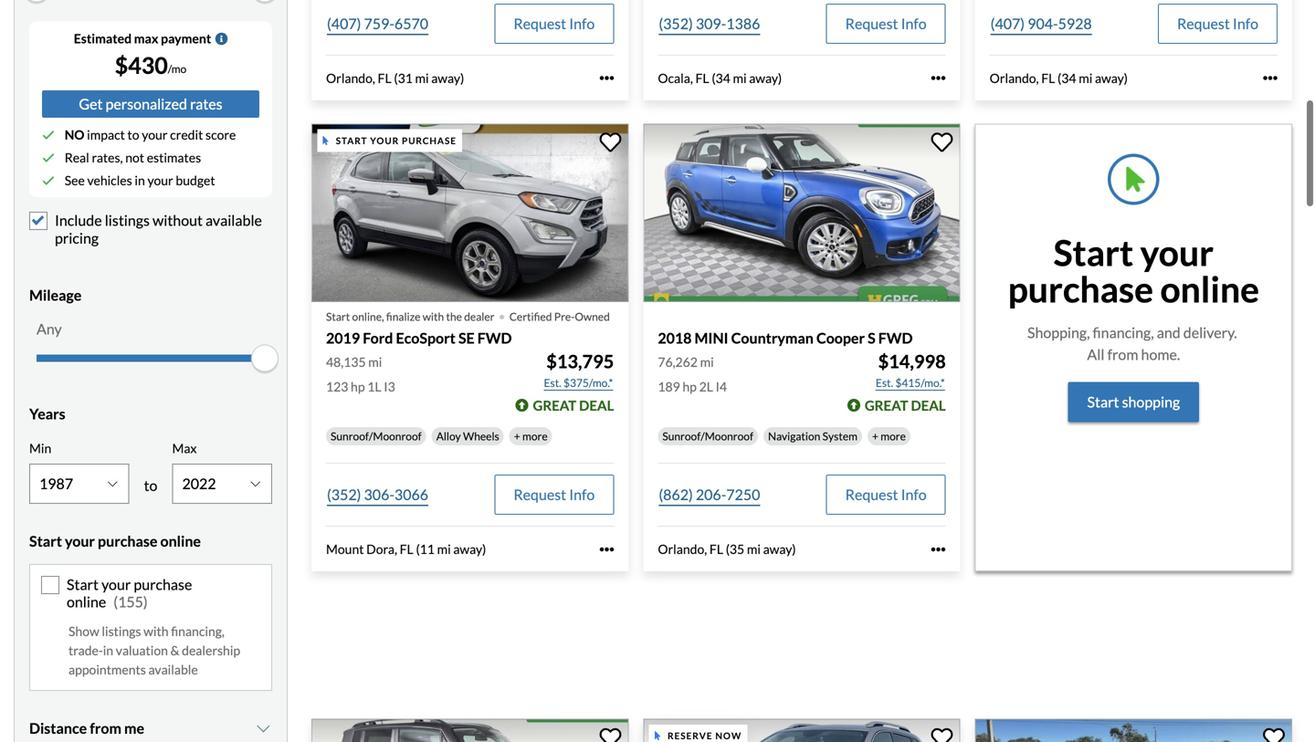 Task type: describe. For each thing, give the bounding box(es) containing it.
away) for (352) 309-1386
[[749, 70, 782, 86]]

s
[[868, 329, 876, 347]]

+ more for system
[[872, 430, 906, 443]]

ellipsis h image for ocala, fl (34 mi away)
[[931, 71, 946, 86]]

chevron down image
[[254, 722, 272, 736]]

est. $375/mo.* button
[[543, 374, 614, 392]]

cooper
[[817, 329, 865, 347]]

+ for wheels
[[514, 430, 520, 443]]

(407) 759-6570
[[327, 14, 428, 32]]

credit
[[170, 127, 203, 143]]

show
[[69, 624, 99, 640]]

moondust 2019 ford ecosport se fwd suv / crossover front-wheel drive 6-speed automatic image
[[312, 124, 629, 302]]

your down the "estimates"
[[148, 173, 173, 188]]

request info button for (862) 206-7250
[[826, 475, 946, 515]]

dealership
[[182, 643, 240, 659]]

123
[[326, 379, 348, 395]]

start your purchase online button
[[29, 519, 272, 564]]

2018
[[658, 329, 692, 347]]

valuation
[[116, 643, 168, 659]]

1 vertical spatial to
[[144, 477, 158, 494]]

request info button for (407) 904-5928
[[1158, 4, 1278, 44]]

countryman
[[731, 329, 814, 347]]

appointments
[[69, 662, 146, 678]]

mileage button
[[29, 273, 272, 318]]

48,135
[[326, 354, 366, 370]]

904-
[[1028, 14, 1058, 32]]

alloy
[[436, 430, 461, 443]]

2l
[[699, 379, 713, 395]]

309-
[[696, 14, 726, 32]]

fl left (11
[[400, 542, 414, 557]]

(407) for (407) 759-6570
[[327, 14, 361, 32]]

great deal for $14,998
[[865, 397, 946, 414]]

shopping
[[1122, 393, 1180, 411]]

sunroof/moonroof for navigation system
[[663, 430, 754, 443]]

6570
[[395, 14, 428, 32]]

without
[[153, 212, 203, 229]]

shopping,
[[1028, 324, 1090, 342]]

alloy wheels
[[436, 430, 499, 443]]

request for 1386
[[846, 14, 898, 32]]

your down orlando, fl (31 mi away) at top
[[370, 135, 399, 146]]

2018 mini countryman cooper s fwd
[[658, 329, 913, 347]]

budget
[[176, 173, 215, 188]]

delivery.
[[1184, 324, 1237, 342]]

mount dora, fl (11 mi away)
[[326, 542, 486, 557]]

(352) 309-1386 button
[[658, 4, 761, 44]]

(34 for 904-
[[1058, 70, 1077, 86]]

your up 'and'
[[1141, 231, 1214, 274]]

(35
[[726, 542, 745, 557]]

max
[[172, 441, 197, 456]]

no
[[65, 127, 84, 143]]

great for $13,795
[[533, 397, 577, 414]]

2 horizontal spatial online
[[1161, 268, 1260, 311]]

more for system
[[881, 430, 906, 443]]

mi down 1386
[[733, 70, 747, 86]]

purchase down (31 on the left
[[402, 135, 457, 146]]

finalize
[[386, 310, 421, 323]]

your inside dropdown button
[[65, 532, 95, 550]]

$14,998
[[878, 351, 946, 373]]

start inside button
[[1088, 393, 1119, 411]]

(34 for 309-
[[712, 70, 731, 86]]

pricing
[[55, 229, 99, 247]]

rates,
[[92, 150, 123, 165]]

info for (407) 904-5928
[[1233, 14, 1259, 32]]

see vehicles in your budget
[[65, 173, 215, 188]]

request for 6570
[[514, 14, 567, 32]]

request info for 5928
[[1177, 14, 1259, 32]]

info for (352) 306-3066
[[569, 486, 595, 504]]

the
[[446, 310, 462, 323]]

now
[[716, 731, 742, 742]]

mi inside 48,135 mi 123 hp 1l i3
[[368, 354, 382, 370]]

hp for $14,998
[[683, 379, 697, 395]]

start your purchase online inside start your purchase online dropdown button
[[29, 532, 201, 550]]

1 horizontal spatial orlando,
[[658, 542, 707, 557]]

distance from me button
[[29, 706, 272, 743]]

2 check image from the top
[[42, 174, 55, 187]]

$430
[[115, 52, 168, 79]]

great deal for $13,795
[[533, 397, 614, 414]]

est. for $14,998
[[876, 376, 893, 390]]

mini
[[695, 329, 729, 347]]

$415/mo.*
[[896, 376, 945, 390]]

info for (352) 309-1386
[[901, 14, 927, 32]]

certified
[[509, 310, 552, 323]]

estimated max payment
[[74, 31, 211, 46]]

request for 5928
[[1177, 14, 1230, 32]]

distance
[[29, 720, 87, 738]]

in inside show listings with financing, trade-in valuation & dealership appointments available
[[103, 643, 113, 659]]

mileage
[[29, 286, 82, 304]]

advertisement region
[[477, 603, 1142, 685]]

(407) 904-5928
[[991, 14, 1092, 32]]

request for 7250
[[846, 486, 898, 504]]

from inside dropdown button
[[90, 720, 121, 738]]

start inside start online, finalize with the dealer · certified pre-owned 2019 ford ecosport se fwd
[[326, 310, 350, 323]]

rates
[[190, 95, 223, 113]]

(862) 206-7250
[[659, 486, 760, 504]]

request info for 1386
[[846, 14, 927, 32]]

reserve now link
[[643, 719, 964, 743]]

(407) for (407) 904-5928
[[991, 14, 1025, 32]]

check image
[[42, 152, 55, 164]]

start online, finalize with the dealer · certified pre-owned 2019 ford ecosport se fwd
[[326, 299, 610, 347]]

1l
[[367, 379, 381, 395]]

include
[[55, 212, 102, 229]]

trade-
[[69, 643, 103, 659]]

financing, inside 'shopping, financing, and delivery. all from home.'
[[1093, 324, 1154, 342]]

reserve
[[668, 731, 713, 742]]

est. for $13,795
[[544, 376, 562, 390]]

fl for 904-
[[1042, 70, 1055, 86]]

dora,
[[366, 542, 397, 557]]

request info for 7250
[[846, 486, 927, 504]]

1 check image from the top
[[42, 129, 55, 141]]

5928
[[1058, 14, 1092, 32]]

all
[[1087, 346, 1105, 364]]

request info button for (352) 306-3066
[[494, 475, 614, 515]]

ellipsis h image for (407) 759-6570
[[600, 71, 614, 86]]

available inside show listings with financing, trade-in valuation & dealership appointments available
[[148, 662, 198, 678]]

se
[[459, 329, 475, 347]]

min
[[29, 441, 51, 456]]

years button
[[29, 391, 272, 437]]

$375/mo.*
[[564, 376, 613, 390]]

$430 /mo
[[115, 52, 187, 79]]

more for wheels
[[523, 430, 548, 443]]

wheels
[[463, 430, 499, 443]]

+ for system
[[872, 430, 879, 443]]

show listings with financing, trade-in valuation & dealership appointments available
[[69, 624, 240, 678]]



Task type: vqa. For each thing, say whether or not it's contained in the screenshot.


Task type: locate. For each thing, give the bounding box(es) containing it.
(352)
[[659, 14, 693, 32], [327, 486, 361, 504]]

1 horizontal spatial (34
[[1058, 70, 1077, 86]]

0 vertical spatial listings
[[105, 212, 150, 229]]

(352) 306-3066 button
[[326, 475, 429, 515]]

more
[[523, 430, 548, 443], [881, 430, 906, 443]]

orlando,
[[326, 70, 375, 86], [990, 70, 1039, 86], [658, 542, 707, 557]]

away) for (407) 759-6570
[[431, 70, 464, 86]]

more right wheels
[[523, 430, 548, 443]]

your up the "estimates"
[[142, 127, 168, 143]]

fwd
[[478, 329, 512, 347], [879, 329, 913, 347]]

$13,795 est. $375/mo.*
[[544, 351, 614, 390]]

shopping, financing, and delivery. all from home.
[[1028, 324, 1240, 364]]

1 vertical spatial available
[[148, 662, 198, 678]]

0 horizontal spatial hp
[[351, 379, 365, 395]]

1 vertical spatial online
[[160, 532, 201, 550]]

0 horizontal spatial great deal
[[533, 397, 614, 414]]

1 + from the left
[[514, 430, 520, 443]]

home.
[[1141, 346, 1180, 364]]

from right all
[[1108, 346, 1139, 364]]

sunroof/moonroof
[[331, 430, 422, 443], [663, 430, 754, 443]]

mi down mini
[[700, 354, 714, 370]]

fl for 309-
[[696, 70, 709, 86]]

ellipsis h image for (407) 904-5928
[[1263, 71, 1278, 86]]

2 great deal from the left
[[865, 397, 946, 414]]

mi inside '76,262 mi 189 hp 2l i4'
[[700, 354, 714, 370]]

(352) inside 'button'
[[327, 486, 361, 504]]

available down budget
[[206, 212, 262, 229]]

(31
[[394, 70, 413, 86]]

2 sunroof/moonroof from the left
[[663, 430, 754, 443]]

+ more right system
[[872, 430, 906, 443]]

1 horizontal spatial from
[[1108, 346, 1139, 364]]

2 vertical spatial online
[[67, 593, 106, 611]]

start
[[336, 135, 368, 146], [1054, 231, 1134, 274], [326, 310, 350, 323], [1088, 393, 1119, 411], [29, 532, 62, 550], [67, 576, 99, 594]]

mi down ford
[[368, 354, 382, 370]]

0 vertical spatial from
[[1108, 346, 1139, 364]]

with inside start online, finalize with the dealer · certified pre-owned 2019 ford ecosport se fwd
[[423, 310, 444, 323]]

0 horizontal spatial online
[[67, 593, 106, 611]]

ford
[[363, 329, 393, 347]]

gray 2018 jeep renegade sport suv / crossover front-wheel drive automatic image
[[312, 719, 629, 743]]

hp inside 48,135 mi 123 hp 1l i3
[[351, 379, 365, 395]]

orlando, down (407) 904-5928 'button'
[[990, 70, 1039, 86]]

1 horizontal spatial + more
[[872, 430, 906, 443]]

estimated
[[74, 31, 132, 46]]

1 vertical spatial ellipsis h image
[[931, 542, 946, 557]]

2019
[[326, 329, 360, 347]]

(407)
[[327, 14, 361, 32], [991, 14, 1025, 32]]

0 horizontal spatial available
[[148, 662, 198, 678]]

financing,
[[1093, 324, 1154, 342], [171, 624, 225, 640]]

reserve now
[[668, 731, 742, 742]]

306-
[[364, 486, 395, 504]]

great down est. $415/mo.* button at the bottom right
[[865, 397, 909, 414]]

white 2020 nissan rogue s fwd suv / crossover front-wheel drive continuously variable transmission image
[[975, 719, 1293, 743]]

start your purchase online down start your purchase online dropdown button
[[67, 576, 192, 611]]

see
[[65, 173, 85, 188]]

0 horizontal spatial deal
[[579, 397, 614, 414]]

deal
[[579, 397, 614, 414], [911, 397, 946, 414]]

fl left (31 on the left
[[378, 70, 392, 86]]

ocala, fl (34 mi away)
[[658, 70, 782, 86]]

purchase up (155)
[[98, 532, 157, 550]]

0 vertical spatial check image
[[42, 129, 55, 141]]

deal for $14,998
[[911, 397, 946, 414]]

est. $415/mo.* button
[[875, 374, 946, 392]]

1 (34 from the left
[[712, 70, 731, 86]]

hp inside '76,262 mi 189 hp 2l i4'
[[683, 379, 697, 395]]

great for $14,998
[[865, 397, 909, 414]]

with up valuation
[[144, 624, 169, 640]]

request info for 6570
[[514, 14, 595, 32]]

2 hp from the left
[[683, 379, 697, 395]]

1 + more from the left
[[514, 430, 548, 443]]

206-
[[696, 486, 726, 504]]

mouse pointer image for reserve now
[[655, 732, 660, 741]]

est. inside $13,795 est. $375/mo.*
[[544, 376, 562, 390]]

not
[[125, 150, 144, 165]]

2 deal from the left
[[911, 397, 946, 414]]

1 great from the left
[[533, 397, 577, 414]]

available down &
[[148, 662, 198, 678]]

76,262
[[658, 354, 698, 370]]

great deal down est. $415/mo.* button at the bottom right
[[865, 397, 946, 414]]

0 horizontal spatial more
[[523, 430, 548, 443]]

(862) 206-7250 button
[[658, 475, 761, 515]]

0 horizontal spatial est.
[[544, 376, 562, 390]]

0 horizontal spatial orlando,
[[326, 70, 375, 86]]

2 ellipsis h image from the top
[[931, 542, 946, 557]]

orlando, left (31 on the left
[[326, 70, 375, 86]]

purchase down start your purchase online dropdown button
[[134, 576, 192, 594]]

1 horizontal spatial deal
[[911, 397, 946, 414]]

1 horizontal spatial available
[[206, 212, 262, 229]]

deal for $13,795
[[579, 397, 614, 414]]

listings up valuation
[[102, 624, 141, 640]]

0 horizontal spatial + more
[[514, 430, 548, 443]]

1 horizontal spatial with
[[423, 310, 444, 323]]

hp left 1l
[[351, 379, 365, 395]]

0 horizontal spatial +
[[514, 430, 520, 443]]

fwd inside start online, finalize with the dealer · certified pre-owned 2019 ford ecosport se fwd
[[478, 329, 512, 347]]

mouse pointer image left 'start your purchase'
[[323, 136, 329, 145]]

48,135 mi 123 hp 1l i3
[[326, 354, 395, 395]]

mouse pointer image for start your purchase
[[323, 136, 329, 145]]

+ right system
[[872, 430, 879, 443]]

1 horizontal spatial (352)
[[659, 14, 693, 32]]

available
[[206, 212, 262, 229], [148, 662, 198, 678]]

1 est. from the left
[[544, 376, 562, 390]]

(407) inside 'button'
[[991, 14, 1025, 32]]

estimates
[[147, 150, 201, 165]]

0 vertical spatial financing,
[[1093, 324, 1154, 342]]

(34 down 5928
[[1058, 70, 1077, 86]]

no impact to your credit score
[[65, 127, 236, 143]]

online
[[1161, 268, 1260, 311], [160, 532, 201, 550], [67, 593, 106, 611]]

listings down see vehicles in your budget
[[105, 212, 150, 229]]

1 horizontal spatial financing,
[[1093, 324, 1154, 342]]

0 horizontal spatial financing,
[[171, 624, 225, 640]]

info
[[569, 14, 595, 32], [901, 14, 927, 32], [1233, 14, 1259, 32], [569, 486, 595, 504], [901, 486, 927, 504]]

start your purchase online up (155)
[[29, 532, 201, 550]]

1 vertical spatial start your purchase online
[[29, 532, 201, 550]]

(407) left 759-
[[327, 14, 361, 32]]

1 horizontal spatial more
[[881, 430, 906, 443]]

great down est. $375/mo.* button at the left of page
[[533, 397, 577, 414]]

orlando, fl (34 mi away)
[[990, 70, 1128, 86]]

0 vertical spatial to
[[127, 127, 139, 143]]

purchase up shopping,
[[1008, 268, 1154, 311]]

1 vertical spatial listings
[[102, 624, 141, 640]]

est. down $13,795
[[544, 376, 562, 390]]

0 horizontal spatial (352)
[[327, 486, 361, 504]]

sunroof/moonroof for alloy wheels
[[331, 430, 422, 443]]

est. down the $14,998
[[876, 376, 893, 390]]

(352) inside button
[[659, 14, 693, 32]]

1 horizontal spatial fwd
[[879, 329, 913, 347]]

orlando, left (35
[[658, 542, 707, 557]]

mi right (31 on the left
[[415, 70, 429, 86]]

in down not
[[135, 173, 145, 188]]

2 horizontal spatial orlando,
[[990, 70, 1039, 86]]

great deal
[[533, 397, 614, 414], [865, 397, 946, 414]]

online inside start your purchase online dropdown button
[[160, 532, 201, 550]]

+ more
[[514, 430, 548, 443], [872, 430, 906, 443]]

any
[[37, 320, 62, 338]]

your up show
[[65, 532, 95, 550]]

billet silver metallic clearcoat 2018 jeep cherokee latitude plus fwd suv / crossover front-wheel drive 9-speed automatic image
[[643, 719, 961, 743]]

score
[[206, 127, 236, 143]]

orlando, for 759-
[[326, 70, 375, 86]]

years
[[29, 405, 65, 423]]

2 great from the left
[[865, 397, 909, 414]]

2 (34 from the left
[[1058, 70, 1077, 86]]

orlando, fl (31 mi away)
[[326, 70, 464, 86]]

with inside show listings with financing, trade-in valuation & dealership appointments available
[[144, 624, 169, 640]]

0 vertical spatial start your purchase online
[[1008, 231, 1260, 311]]

mi
[[415, 70, 429, 86], [733, 70, 747, 86], [1079, 70, 1093, 86], [368, 354, 382, 370], [700, 354, 714, 370], [437, 542, 451, 557], [747, 542, 761, 557]]

1 sunroof/moonroof from the left
[[331, 430, 422, 443]]

(352) left 306-
[[327, 486, 361, 504]]

me
[[124, 720, 144, 738]]

(11
[[416, 542, 435, 557]]

2 + more from the left
[[872, 430, 906, 443]]

check image
[[42, 129, 55, 141], [42, 174, 55, 187]]

start your purchase online up 'and'
[[1008, 231, 1260, 311]]

away) for (407) 904-5928
[[1095, 70, 1128, 86]]

1 horizontal spatial great
[[865, 397, 909, 414]]

mi right (35
[[747, 542, 761, 557]]

mi right (11
[[437, 542, 451, 557]]

get personalized rates button
[[42, 91, 259, 118]]

0 horizontal spatial (34
[[712, 70, 731, 86]]

1 horizontal spatial est.
[[876, 376, 893, 390]]

fl left (35
[[710, 542, 724, 557]]

fl right the "ocala,"
[[696, 70, 709, 86]]

purchase inside dropdown button
[[98, 532, 157, 550]]

0 vertical spatial with
[[423, 310, 444, 323]]

blue 2018 mini countryman cooper s fwd suv / crossover front-wheel drive automatic image
[[643, 124, 961, 302]]

sunroof/moonroof down 1l
[[331, 430, 422, 443]]

1 vertical spatial financing,
[[171, 624, 225, 640]]

1 vertical spatial (352)
[[327, 486, 361, 504]]

2 more from the left
[[881, 430, 906, 443]]

0 vertical spatial ellipsis h image
[[931, 71, 946, 86]]

0 horizontal spatial (407)
[[327, 14, 361, 32]]

listings for with
[[102, 624, 141, 640]]

0 horizontal spatial to
[[127, 127, 139, 143]]

1 (407) from the left
[[327, 14, 361, 32]]

info circle image
[[215, 32, 228, 45]]

payment
[[161, 31, 211, 46]]

info for (862) 206-7250
[[901, 486, 927, 504]]

+
[[514, 430, 520, 443], [872, 430, 879, 443]]

(862)
[[659, 486, 693, 504]]

to up real rates, not estimates
[[127, 127, 139, 143]]

1 horizontal spatial hp
[[683, 379, 697, 395]]

+ more for wheels
[[514, 430, 548, 443]]

ellipsis h image
[[600, 71, 614, 86], [1263, 71, 1278, 86], [600, 542, 614, 557]]

1 ellipsis h image from the top
[[931, 71, 946, 86]]

0 vertical spatial online
[[1161, 268, 1260, 311]]

ellipsis h image for orlando, fl (35 mi away)
[[931, 542, 946, 557]]

2 + from the left
[[872, 430, 879, 443]]

0 horizontal spatial in
[[103, 643, 113, 659]]

0 vertical spatial (352)
[[659, 14, 693, 32]]

$13,795
[[546, 351, 614, 373]]

/mo
[[168, 62, 187, 75]]

0 horizontal spatial great
[[533, 397, 577, 414]]

deal down $375/mo.*
[[579, 397, 614, 414]]

&
[[170, 643, 179, 659]]

(352) left 309-
[[659, 14, 693, 32]]

1 horizontal spatial great deal
[[865, 397, 946, 414]]

1 horizontal spatial (407)
[[991, 14, 1025, 32]]

ellipsis h image
[[931, 71, 946, 86], [931, 542, 946, 557]]

(407) 759-6570 button
[[326, 4, 429, 44]]

request info for 3066
[[514, 486, 595, 504]]

mouse pointer image
[[323, 136, 329, 145], [655, 732, 660, 741]]

available inside include listings without available pricing
[[206, 212, 262, 229]]

1 horizontal spatial +
[[872, 430, 879, 443]]

check image down check image
[[42, 174, 55, 187]]

2 fwd from the left
[[879, 329, 913, 347]]

great deal down est. $375/mo.* button at the left of page
[[533, 397, 614, 414]]

0 horizontal spatial with
[[144, 624, 169, 640]]

1 deal from the left
[[579, 397, 614, 414]]

info for (407) 759-6570
[[569, 14, 595, 32]]

1 vertical spatial from
[[90, 720, 121, 738]]

1 vertical spatial with
[[144, 624, 169, 640]]

in up appointments
[[103, 643, 113, 659]]

+ right wheels
[[514, 430, 520, 443]]

(407) left 904-
[[991, 14, 1025, 32]]

financing, up dealership on the left of page
[[171, 624, 225, 640]]

0 horizontal spatial sunroof/moonroof
[[331, 430, 422, 443]]

financing, inside show listings with financing, trade-in valuation & dealership appointments available
[[171, 624, 225, 640]]

personalized
[[106, 95, 187, 113]]

and
[[1157, 324, 1181, 342]]

system
[[823, 430, 858, 443]]

request info button for (352) 309-1386
[[826, 4, 946, 44]]

online,
[[352, 310, 384, 323]]

start inside dropdown button
[[29, 532, 62, 550]]

hp for $13,795
[[351, 379, 365, 395]]

+ more right wheels
[[514, 430, 548, 443]]

listings for without
[[105, 212, 150, 229]]

sunroof/moonroof down 2l
[[663, 430, 754, 443]]

1 horizontal spatial to
[[144, 477, 158, 494]]

0 horizontal spatial fwd
[[478, 329, 512, 347]]

189
[[658, 379, 680, 395]]

759-
[[364, 14, 395, 32]]

your down start your purchase online dropdown button
[[101, 576, 131, 594]]

to up start your purchase online dropdown button
[[144, 477, 158, 494]]

fwd down dealer
[[478, 329, 512, 347]]

1 horizontal spatial mouse pointer image
[[655, 732, 660, 741]]

0 horizontal spatial mouse pointer image
[[323, 136, 329, 145]]

with left the
[[423, 310, 444, 323]]

listings inside show listings with financing, trade-in valuation & dealership appointments available
[[102, 624, 141, 640]]

more right system
[[881, 430, 906, 443]]

from left me
[[90, 720, 121, 738]]

fl for 759-
[[378, 70, 392, 86]]

(34 right the "ocala,"
[[712, 70, 731, 86]]

financing, up all
[[1093, 324, 1154, 342]]

(352) for (352) 309-1386
[[659, 14, 693, 32]]

0 horizontal spatial from
[[90, 720, 121, 738]]

1386
[[726, 14, 760, 32]]

deal down $415/mo.*
[[911, 397, 946, 414]]

1 horizontal spatial in
[[135, 173, 145, 188]]

real rates, not estimates
[[65, 150, 201, 165]]

2 vertical spatial start your purchase online
[[67, 576, 192, 611]]

1 horizontal spatial sunroof/moonroof
[[663, 430, 754, 443]]

from inside 'shopping, financing, and delivery. all from home.'
[[1108, 346, 1139, 364]]

i3
[[384, 379, 395, 395]]

1 more from the left
[[523, 430, 548, 443]]

2 est. from the left
[[876, 376, 893, 390]]

i4
[[716, 379, 727, 395]]

2 (407) from the left
[[991, 14, 1025, 32]]

orlando, for 904-
[[990, 70, 1039, 86]]

0 vertical spatial in
[[135, 173, 145, 188]]

1 horizontal spatial online
[[160, 532, 201, 550]]

(352) 309-1386
[[659, 14, 760, 32]]

get
[[79, 95, 103, 113]]

fwd right "s"
[[879, 329, 913, 347]]

mouse pointer image left reserve
[[655, 732, 660, 741]]

impact
[[87, 127, 125, 143]]

request info button for (407) 759-6570
[[494, 4, 614, 44]]

1 vertical spatial mouse pointer image
[[655, 732, 660, 741]]

1 hp from the left
[[351, 379, 365, 395]]

1 vertical spatial check image
[[42, 174, 55, 187]]

mouse pointer image inside reserve now link
[[655, 732, 660, 741]]

1 vertical spatial in
[[103, 643, 113, 659]]

(407) inside button
[[327, 14, 361, 32]]

request for 3066
[[514, 486, 567, 504]]

listings inside include listings without available pricing
[[105, 212, 150, 229]]

ecosport
[[396, 329, 456, 347]]

est. inside '$14,998 est. $415/mo.*'
[[876, 376, 893, 390]]

mi down 5928
[[1079, 70, 1093, 86]]

start shopping button
[[1068, 383, 1200, 423]]

hp left 2l
[[683, 379, 697, 395]]

start shopping
[[1088, 393, 1180, 411]]

1 fwd from the left
[[478, 329, 512, 347]]

(352) for (352) 306-3066
[[327, 486, 361, 504]]

mount
[[326, 542, 364, 557]]

check image up check image
[[42, 129, 55, 141]]

1 great deal from the left
[[533, 397, 614, 414]]

0 vertical spatial mouse pointer image
[[323, 136, 329, 145]]

0 vertical spatial available
[[206, 212, 262, 229]]

request info
[[514, 14, 595, 32], [846, 14, 927, 32], [1177, 14, 1259, 32], [514, 486, 595, 504], [846, 486, 927, 504]]

your
[[142, 127, 168, 143], [370, 135, 399, 146], [148, 173, 173, 188], [1141, 231, 1214, 274], [65, 532, 95, 550], [101, 576, 131, 594]]

7250
[[726, 486, 760, 504]]

fl down (407) 904-5928 'button'
[[1042, 70, 1055, 86]]

navigation system
[[768, 430, 858, 443]]

away)
[[431, 70, 464, 86], [749, 70, 782, 86], [1095, 70, 1128, 86], [453, 542, 486, 557], [763, 542, 796, 557]]

listings
[[105, 212, 150, 229], [102, 624, 141, 640]]



